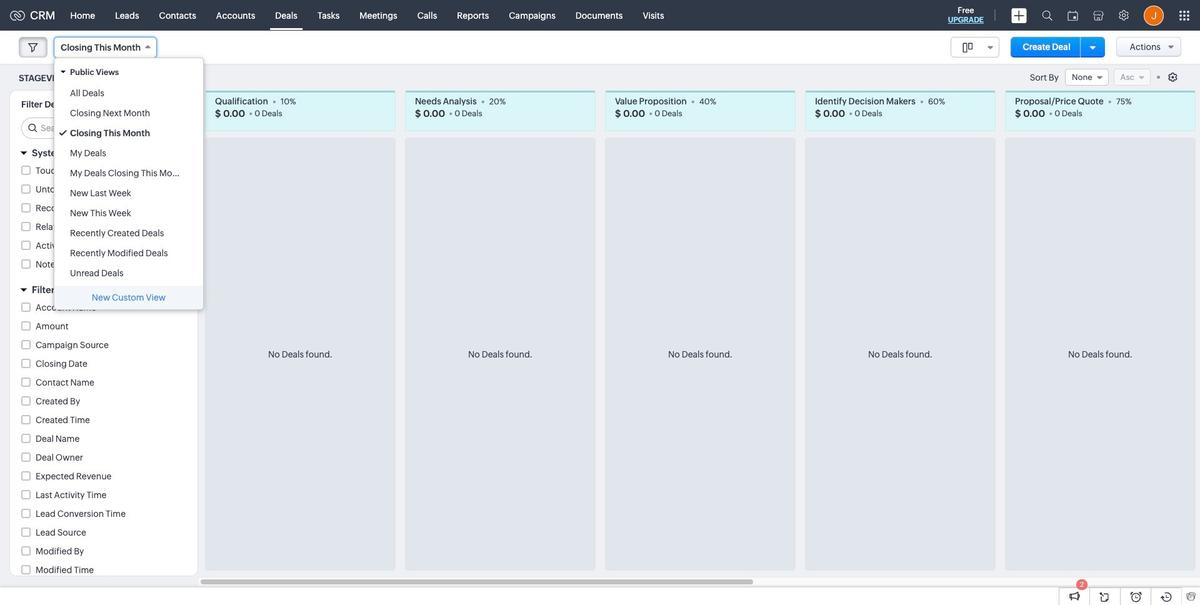 Task type: describe. For each thing, give the bounding box(es) containing it.
profile element
[[1136, 0, 1171, 30]]

profile image
[[1144, 5, 1164, 25]]

Search text field
[[22, 118, 188, 138]]

size image
[[962, 42, 972, 53]]

create menu image
[[1011, 8, 1027, 23]]

create menu element
[[1004, 0, 1034, 30]]

calendar image
[[1068, 10, 1078, 20]]



Task type: vqa. For each thing, say whether or not it's contained in the screenshot.
size image
yes



Task type: locate. For each thing, give the bounding box(es) containing it.
search element
[[1034, 0, 1060, 31]]

region
[[54, 83, 203, 283]]

none field size
[[951, 37, 999, 58]]

search image
[[1042, 10, 1053, 21]]

None field
[[54, 37, 157, 58], [951, 37, 999, 58], [1065, 69, 1109, 86], [54, 37, 157, 58], [1065, 69, 1109, 86]]

logo image
[[10, 10, 25, 20]]



